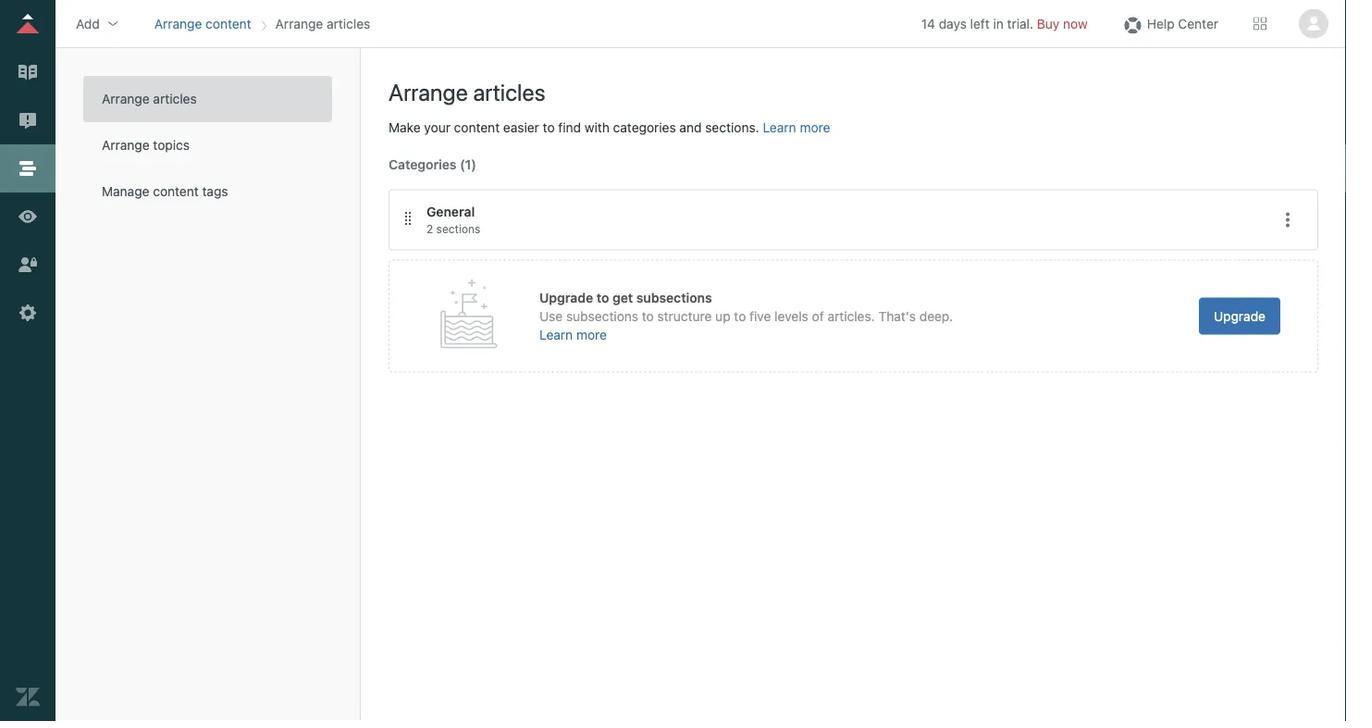 Task type: locate. For each thing, give the bounding box(es) containing it.
articles
[[327, 16, 371, 31], [473, 79, 546, 106], [153, 91, 197, 106]]

learn more link
[[763, 120, 831, 135], [540, 327, 607, 342]]

0 horizontal spatial learn
[[540, 327, 573, 342]]

customize design image
[[16, 205, 40, 229]]

add
[[76, 16, 100, 31]]

upgrade to get subsections use subsections to structure up to five levels of articles. that's deep. learn more
[[540, 290, 954, 342]]

content
[[206, 16, 251, 31], [454, 120, 500, 135], [153, 184, 199, 199]]

to
[[543, 120, 555, 135], [597, 290, 610, 305], [642, 308, 654, 324], [734, 308, 746, 324]]

1 vertical spatial content
[[454, 120, 500, 135]]

help
[[1148, 16, 1175, 31]]

upgrade
[[540, 290, 594, 305], [1215, 308, 1266, 324]]

arrange
[[154, 16, 202, 31], [276, 16, 323, 31], [389, 79, 468, 106], [102, 91, 150, 106], [102, 137, 150, 153]]

0 vertical spatial more
[[800, 120, 831, 135]]

subsections up structure at the top
[[637, 290, 712, 305]]

arrange articles link
[[83, 76, 332, 122]]

content inside navigation
[[206, 16, 251, 31]]

1 vertical spatial upgrade
[[1215, 308, 1266, 324]]

sections
[[437, 223, 481, 236]]

zendesk image
[[16, 685, 40, 709]]

learn more link down use at top
[[540, 327, 607, 342]]

1 horizontal spatial articles
[[327, 16, 371, 31]]

2 horizontal spatial content
[[454, 120, 500, 135]]

use
[[540, 308, 563, 324]]

1 horizontal spatial learn
[[763, 120, 797, 135]]

1 horizontal spatial learn more link
[[763, 120, 831, 135]]

tags
[[202, 184, 228, 199]]

manage content tags link
[[83, 168, 332, 215]]

add button
[[70, 10, 126, 37]]

learn more link right sections.
[[763, 120, 831, 135]]

easier
[[504, 120, 540, 135]]

0 horizontal spatial learn more link
[[540, 327, 607, 342]]

general 2 sections
[[427, 204, 481, 236]]

to right up
[[734, 308, 746, 324]]

now
[[1064, 16, 1088, 31]]

learn down use at top
[[540, 327, 573, 342]]

0 vertical spatial content
[[206, 16, 251, 31]]

more
[[800, 120, 831, 135], [577, 327, 607, 342]]

1 vertical spatial subsections
[[567, 308, 639, 324]]

content up arrange articles link
[[206, 16, 251, 31]]

content left "tags"
[[153, 184, 199, 199]]

learn right sections.
[[763, 120, 797, 135]]

buy
[[1038, 16, 1060, 31]]

structure
[[658, 308, 712, 324]]

upgrade inside 'upgrade to get subsections use subsections to structure up to five levels of articles. that's deep. learn more'
[[540, 290, 594, 305]]

subsections down get
[[567, 308, 639, 324]]

up
[[716, 308, 731, 324]]

arrange for arrange topics link
[[102, 137, 150, 153]]

0 vertical spatial learn more link
[[763, 120, 831, 135]]

navigation
[[151, 10, 374, 37]]

make your content easier to find with categories and sections. learn more
[[389, 120, 831, 135]]

subsections
[[637, 290, 712, 305], [567, 308, 639, 324]]

manage articles image
[[16, 60, 40, 84]]

learn
[[763, 120, 797, 135], [540, 327, 573, 342]]

and
[[680, 120, 702, 135]]

0 horizontal spatial more
[[577, 327, 607, 342]]

1 vertical spatial learn
[[540, 327, 573, 342]]

arrange articles
[[276, 16, 371, 31], [389, 79, 546, 106], [102, 91, 197, 106]]

1 horizontal spatial content
[[206, 16, 251, 31]]

arrange for arrange articles link
[[102, 91, 150, 106]]

content up the (1)
[[454, 120, 500, 135]]

0 horizontal spatial upgrade
[[540, 290, 594, 305]]

2 vertical spatial content
[[153, 184, 199, 199]]

0 horizontal spatial arrange articles
[[102, 91, 197, 106]]

center
[[1179, 16, 1219, 31]]

your
[[424, 120, 451, 135]]

help center
[[1148, 16, 1219, 31]]

1 vertical spatial learn more link
[[540, 327, 607, 342]]

1 horizontal spatial upgrade
[[1215, 308, 1266, 324]]

arrange topics link
[[83, 122, 332, 168]]

1 horizontal spatial arrange articles
[[276, 16, 371, 31]]

1 vertical spatial more
[[577, 327, 607, 342]]

manage
[[102, 184, 149, 199]]

0 vertical spatial upgrade
[[540, 290, 594, 305]]

upgrade inside button
[[1215, 308, 1266, 324]]

0 horizontal spatial content
[[153, 184, 199, 199]]



Task type: vqa. For each thing, say whether or not it's contained in the screenshot.
the bottom arrow down icon
no



Task type: describe. For each thing, give the bounding box(es) containing it.
2
[[427, 223, 433, 236]]

1 horizontal spatial more
[[800, 120, 831, 135]]

0 vertical spatial subsections
[[637, 290, 712, 305]]

articles.
[[828, 308, 875, 324]]

arrange topics
[[102, 137, 190, 153]]

navigation containing arrange content
[[151, 10, 374, 37]]

to left find
[[543, 120, 555, 135]]

five
[[750, 308, 771, 324]]

learn inside 'upgrade to get subsections use subsections to structure up to five levels of articles. that's deep. learn more'
[[540, 327, 573, 342]]

in
[[994, 16, 1004, 31]]

topics
[[153, 137, 190, 153]]

2 horizontal spatial arrange articles
[[389, 79, 546, 106]]

0 horizontal spatial articles
[[153, 91, 197, 106]]

days
[[939, 16, 967, 31]]

help center button
[[1116, 10, 1225, 37]]

arrange for arrange content link
[[154, 16, 202, 31]]

(1)
[[460, 157, 477, 172]]

articles inside navigation
[[327, 16, 371, 31]]

to left get
[[597, 290, 610, 305]]

trial.
[[1008, 16, 1034, 31]]

categories
[[389, 157, 457, 172]]

that's
[[879, 308, 916, 324]]

deep.
[[920, 308, 954, 324]]

arrange content image
[[16, 156, 40, 181]]

levels
[[775, 308, 809, 324]]

content for manage content tags
[[153, 184, 199, 199]]

sections.
[[706, 120, 760, 135]]

with
[[585, 120, 610, 135]]

arrange content link
[[154, 16, 251, 31]]

user permissions image
[[16, 253, 40, 277]]

14
[[922, 16, 936, 31]]

manage content tags
[[102, 184, 228, 199]]

make
[[389, 120, 421, 135]]

categories
[[613, 120, 676, 135]]

general
[[427, 204, 475, 220]]

upgrade button
[[1200, 298, 1281, 335]]

settings image
[[16, 301, 40, 325]]

categories (1)
[[389, 157, 477, 172]]

2 horizontal spatial articles
[[473, 79, 546, 106]]

left
[[971, 16, 990, 31]]

upgrade for upgrade to get subsections use subsections to structure up to five levels of articles. that's deep. learn more
[[540, 290, 594, 305]]

arrange articles inside navigation
[[276, 16, 371, 31]]

get
[[613, 290, 633, 305]]

more inside 'upgrade to get subsections use subsections to structure up to five levels of articles. that's deep. learn more'
[[577, 327, 607, 342]]

of
[[812, 308, 825, 324]]

arrange content
[[154, 16, 251, 31]]

content for arrange content
[[206, 16, 251, 31]]

14 days left in trial. buy now
[[922, 16, 1088, 31]]

find
[[559, 120, 581, 135]]

to left structure at the top
[[642, 308, 654, 324]]

zendesk products image
[[1254, 17, 1267, 30]]

moderate content image
[[16, 108, 40, 132]]

0 vertical spatial learn
[[763, 120, 797, 135]]

upgrade for upgrade
[[1215, 308, 1266, 324]]



